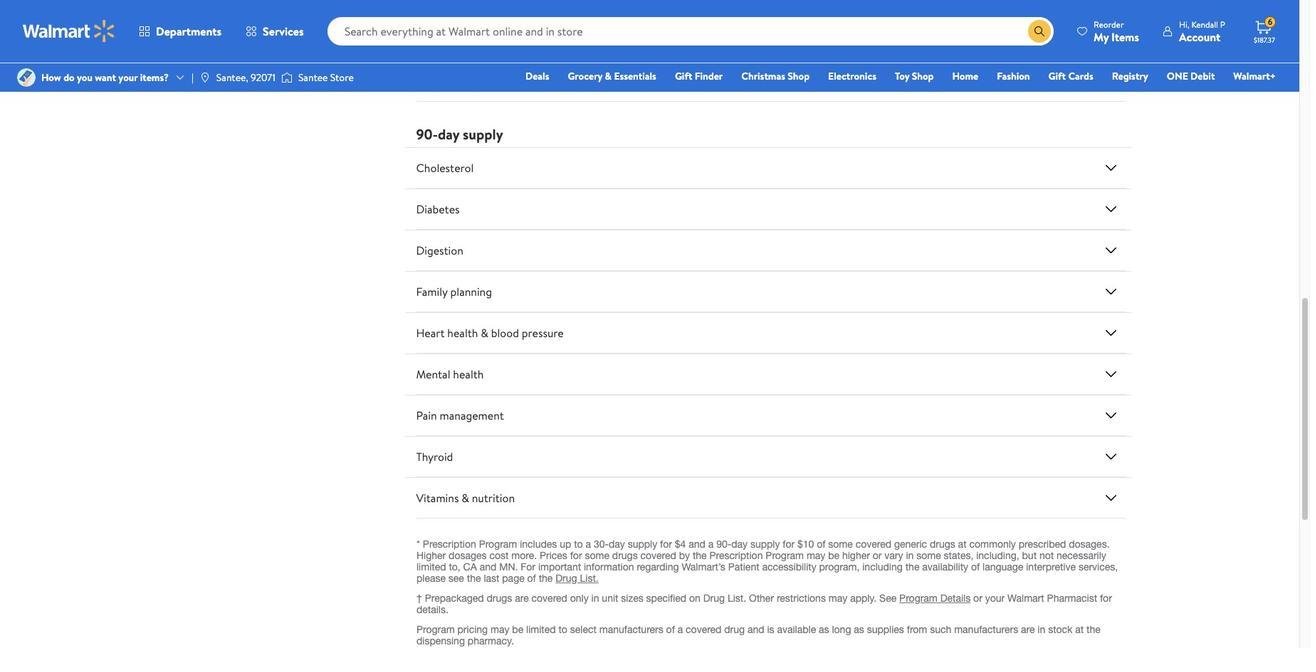 Task type: describe. For each thing, give the bounding box(es) containing it.
walmart image
[[23, 20, 115, 43]]

digestion
[[416, 243, 464, 259]]

one
[[1167, 69, 1188, 83]]

gift finder link
[[669, 68, 729, 84]]

home
[[952, 69, 979, 83]]

one debit link
[[1161, 68, 1222, 84]]

day
[[438, 125, 460, 144]]

92071
[[251, 70, 276, 85]]

pain
[[416, 408, 437, 424]]

cards
[[1068, 69, 1094, 83]]

deals
[[526, 69, 549, 83]]

digestion image
[[1103, 242, 1120, 259]]

toy
[[895, 69, 910, 83]]

thyroid image
[[1103, 449, 1120, 466]]

& for nutrition
[[462, 491, 469, 507]]

registry link
[[1106, 68, 1155, 84]]

christmas shop
[[742, 69, 810, 83]]

do
[[63, 70, 75, 85]]

1 vertical spatial &
[[481, 326, 488, 341]]

6 $187.37
[[1254, 16, 1275, 45]]

fashion link
[[991, 68, 1037, 84]]

health for mental
[[453, 367, 484, 383]]

christmas
[[742, 69, 785, 83]]

home link
[[946, 68, 985, 84]]

& for essentials
[[605, 69, 612, 83]]

planning
[[450, 284, 492, 300]]

mental
[[416, 367, 450, 383]]

vitamins & nutrition image
[[1103, 490, 1120, 507]]

store
[[330, 70, 354, 85]]

family planning
[[416, 284, 492, 300]]

account
[[1179, 29, 1221, 45]]

health for heart
[[447, 326, 478, 341]]

mental health
[[416, 367, 484, 383]]

90-
[[416, 125, 438, 144]]

items
[[1112, 29, 1139, 45]]

toy shop link
[[889, 68, 940, 84]]

departments button
[[127, 14, 234, 48]]

gift cards link
[[1042, 68, 1100, 84]]

grocery & essentials link
[[561, 68, 663, 84]]

gift for gift cards
[[1049, 69, 1066, 83]]

|
[[192, 70, 194, 85]]

you
[[77, 70, 93, 85]]

my
[[1094, 29, 1109, 45]]

diabetes image
[[1103, 201, 1120, 218]]

electronics
[[828, 69, 877, 83]]

services
[[263, 24, 304, 39]]

gift for gift finder
[[675, 69, 692, 83]]

1 thyroid from the top
[[416, 32, 453, 48]]

one debit
[[1167, 69, 1215, 83]]

$187.37
[[1254, 35, 1275, 45]]

electronics link
[[822, 68, 883, 84]]

santee, 92071
[[216, 70, 276, 85]]

90-day supply
[[416, 125, 503, 144]]

heart
[[416, 326, 445, 341]]

family planning image
[[1103, 284, 1120, 301]]

heart health & blood pressure
[[416, 326, 564, 341]]



Task type: locate. For each thing, give the bounding box(es) containing it.
walmart+ link
[[1227, 68, 1283, 84]]

hi, kendall p account
[[1179, 18, 1226, 45]]

management
[[440, 408, 504, 424]]

kendall
[[1192, 18, 1218, 30]]

blood
[[491, 326, 519, 341]]

pain management image
[[1103, 408, 1120, 425]]

deals link
[[519, 68, 556, 84]]

search icon image
[[1034, 26, 1045, 37]]

gift left finder
[[675, 69, 692, 83]]

1 vertical spatial thyroid
[[416, 450, 453, 465]]

registry
[[1112, 69, 1148, 83]]

reorder
[[1094, 18, 1124, 30]]

& right the vitamins
[[462, 491, 469, 507]]

nutrition
[[472, 491, 515, 507]]

1 gift from the left
[[675, 69, 692, 83]]

family
[[416, 284, 448, 300]]

hi,
[[1179, 18, 1190, 30]]

2 shop from the left
[[912, 69, 934, 83]]

&
[[605, 69, 612, 83], [481, 326, 488, 341], [462, 491, 469, 507]]

shop
[[788, 69, 810, 83], [912, 69, 934, 83]]

0 vertical spatial &
[[605, 69, 612, 83]]

 image for santee, 92071
[[199, 72, 211, 83]]

gift cards
[[1049, 69, 1094, 83]]

debit
[[1191, 69, 1215, 83]]

0 horizontal spatial shop
[[788, 69, 810, 83]]

items?
[[140, 70, 169, 85]]

2 thyroid from the top
[[416, 450, 453, 465]]

vitamins & nutrition
[[416, 491, 515, 507]]

2 horizontal spatial &
[[605, 69, 612, 83]]

 image right |
[[199, 72, 211, 83]]

& left blood
[[481, 326, 488, 341]]

grocery
[[568, 69, 603, 83]]

essentials
[[614, 69, 657, 83]]

Search search field
[[327, 17, 1054, 46]]

gift left cards
[[1049, 69, 1066, 83]]

santee,
[[216, 70, 248, 85]]

gift finder
[[675, 69, 723, 83]]

finder
[[695, 69, 723, 83]]

0 vertical spatial thyroid
[[416, 32, 453, 48]]

0 horizontal spatial gift
[[675, 69, 692, 83]]

services button
[[234, 14, 316, 48]]

your
[[118, 70, 138, 85]]

walmart+
[[1234, 69, 1276, 83]]

 image
[[17, 68, 36, 87], [199, 72, 211, 83]]

health
[[447, 326, 478, 341], [453, 367, 484, 383]]

thyroid
[[416, 32, 453, 48], [416, 450, 453, 465]]

1 horizontal spatial  image
[[199, 72, 211, 83]]

fashion
[[997, 69, 1030, 83]]

how do you want your items?
[[41, 70, 169, 85]]

2 gift from the left
[[1049, 69, 1066, 83]]

Walmart Site-Wide search field
[[327, 17, 1054, 46]]

shop right christmas
[[788, 69, 810, 83]]

 image for how do you want your items?
[[17, 68, 36, 87]]

santee
[[298, 70, 328, 85]]

vitamins
[[416, 491, 459, 507]]

1 horizontal spatial shop
[[912, 69, 934, 83]]

pressure
[[522, 326, 564, 341]]

6
[[1268, 16, 1273, 28]]

cholesterol
[[416, 160, 474, 176]]

shop inside "link"
[[788, 69, 810, 83]]

reorder my items
[[1094, 18, 1139, 45]]

want
[[95, 70, 116, 85]]

gift
[[675, 69, 692, 83], [1049, 69, 1066, 83]]

grocery & essentials
[[568, 69, 657, 83]]

& right grocery
[[605, 69, 612, 83]]

mental health image
[[1103, 366, 1120, 383]]

christmas shop link
[[735, 68, 816, 84]]

pain management
[[416, 408, 504, 424]]

2 vertical spatial &
[[462, 491, 469, 507]]

cholesterol image
[[1103, 160, 1120, 177]]

shop for christmas shop
[[788, 69, 810, 83]]

shop for toy shop
[[912, 69, 934, 83]]

health right mental
[[453, 367, 484, 383]]

1 shop from the left
[[788, 69, 810, 83]]

1 horizontal spatial gift
[[1049, 69, 1066, 83]]

health right heart at bottom left
[[447, 326, 478, 341]]

diabetes
[[416, 202, 460, 217]]

 image
[[281, 71, 293, 85]]

shop right toy
[[912, 69, 934, 83]]

0 horizontal spatial  image
[[17, 68, 36, 87]]

0 vertical spatial health
[[447, 326, 478, 341]]

0 horizontal spatial &
[[462, 491, 469, 507]]

p
[[1220, 18, 1226, 30]]

how
[[41, 70, 61, 85]]

santee store
[[298, 70, 354, 85]]

1 vertical spatial health
[[453, 367, 484, 383]]

supply
[[463, 125, 503, 144]]

1 horizontal spatial &
[[481, 326, 488, 341]]

heart health & blood pressure image
[[1103, 325, 1120, 342]]

 image left how
[[17, 68, 36, 87]]

departments
[[156, 24, 222, 39]]

toy shop
[[895, 69, 934, 83]]



Task type: vqa. For each thing, say whether or not it's contained in the screenshot.
topmost the cart
no



